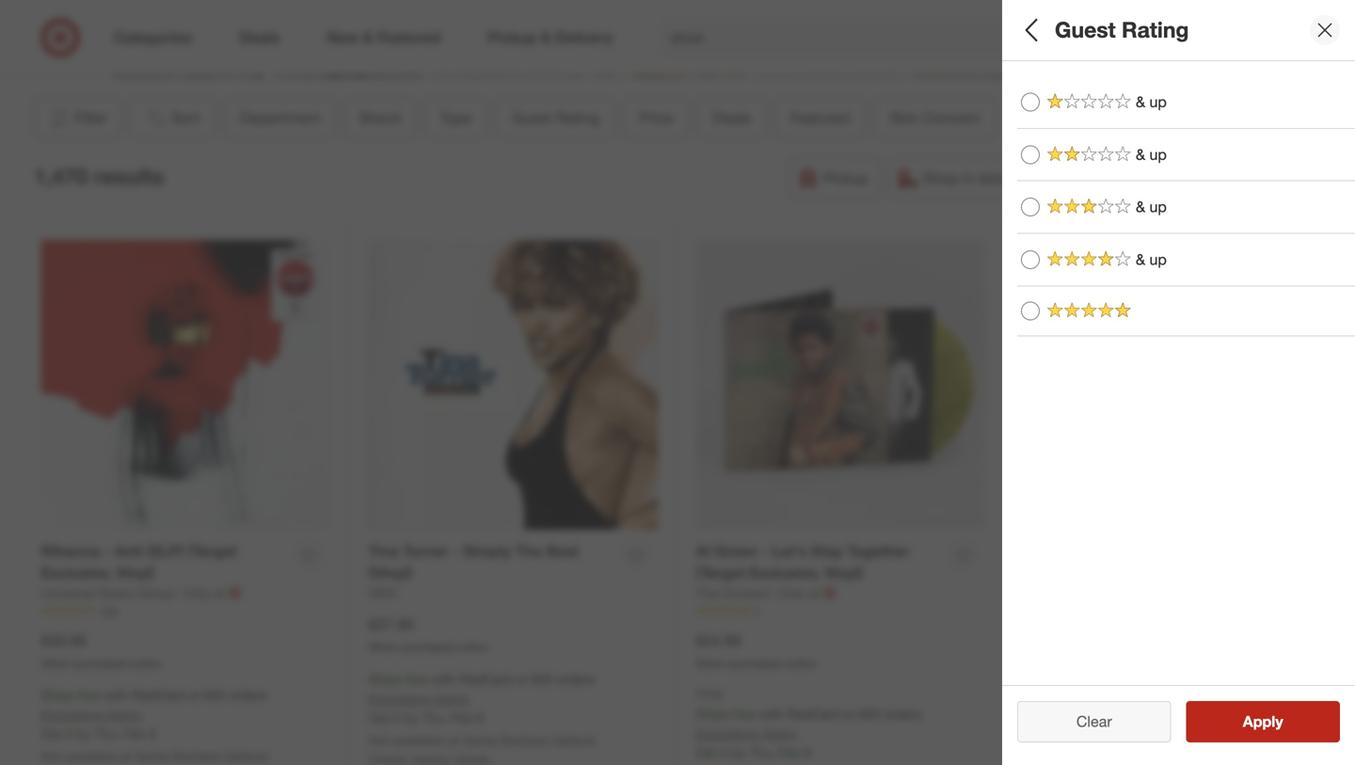 Task type: vqa. For each thing, say whether or not it's contained in the screenshot.
Buffalo
no



Task type: locate. For each thing, give the bounding box(es) containing it.
universal music group link
[[41, 584, 180, 603]]

0 vertical spatial results
[[94, 163, 164, 189]]

0 vertical spatial guest rating
[[1055, 17, 1189, 43]]

learn
[[795, 13, 841, 35]]

0 vertical spatial & up radio
[[1021, 93, 1040, 111]]

2 horizontal spatial purchased
[[729, 656, 782, 671]]

when for $37.99
[[369, 640, 398, 654]]

0 horizontal spatial (target
[[188, 542, 237, 561]]

2 & from the top
[[1136, 145, 1146, 164]]

0 vertical spatial guest
[[1055, 17, 1116, 43]]

1 vertical spatial & up radio
[[1021, 145, 1040, 164]]

- inside the tina turner - simply the best (vinyl)
[[453, 542, 459, 561]]

owned
[[1167, 681, 1213, 699]]

3 & up from the top
[[1136, 198, 1167, 216]]

at
[[214, 585, 225, 601], [809, 585, 820, 601], [1068, 703, 1081, 721], [448, 732, 459, 749], [1103, 736, 1114, 753], [120, 748, 132, 765]]

filter button
[[34, 98, 122, 139]]

user image by @_kcummings_ image
[[433, 0, 584, 78]]

clear inside button
[[1077, 713, 1112, 731]]

2 horizontal spatial when
[[696, 656, 725, 671]]

user image by @lawright1228 image
[[1073, 0, 1224, 78]]

4 & from the top
[[1136, 250, 1146, 269]]

2 horizontal spatial online
[[785, 656, 816, 671]]

ships free with redcard or $35 orders exclusions apply. get it by thu, feb 8 not available at santa barbara galleria
[[1024, 675, 1251, 753], [41, 687, 269, 765]]

store
[[979, 169, 1013, 187]]

& up
[[1136, 93, 1167, 111], [1136, 145, 1167, 164], [1136, 198, 1167, 216], [1136, 250, 1167, 269]]

the orchard link
[[696, 584, 774, 603]]

when inside $24.99 when purchased online
[[696, 656, 725, 671]]

0 vertical spatial (target
[[188, 542, 237, 561]]

guest right "all"
[[1055, 17, 1116, 43]]

0 horizontal spatial ships free with redcard or $35 orders exclusions apply. get it by thu, feb 8 not available at santa barbara galleria
[[41, 687, 269, 765]]

at inside 1470 results for black-owned or founded brands at target clear all
[[1068, 703, 1081, 721]]

0 horizontal spatial purchased
[[73, 656, 127, 671]]

online down the tina turner - simply the best (vinyl) on the left of page
[[458, 640, 488, 654]]

purchased down $39.99
[[73, 656, 127, 671]]

concern
[[923, 109, 981, 127]]

for
[[1104, 681, 1122, 699]]

3 & up radio from the top
[[1021, 250, 1040, 269]]

get
[[369, 710, 390, 726], [1024, 714, 1045, 730], [41, 726, 62, 742], [696, 745, 717, 761]]

when inside the $39.99 when purchased online
[[41, 656, 70, 671]]

3 up from the top
[[1150, 198, 1167, 216]]

results for see
[[1255, 720, 1303, 738]]

0 horizontal spatial results
[[94, 163, 164, 189]]

tyler the creator - wolf (vinyl) image
[[1024, 240, 1314, 531], [1024, 240, 1314, 531]]

apply
[[1243, 713, 1284, 731]]

& up radio down & up option
[[1021, 250, 1040, 269]]

wea
[[369, 585, 397, 601]]

get down $39.99
[[41, 726, 62, 742]]

brand
[[360, 109, 401, 127], [1017, 146, 1069, 168]]

1 vertical spatial results
[[1055, 681, 1100, 699]]

ships
[[369, 671, 402, 688], [1024, 675, 1057, 692], [41, 687, 74, 704], [696, 706, 729, 723]]

1 horizontal spatial (target
[[696, 564, 745, 582]]

type button
[[424, 98, 488, 139], [1017, 193, 1355, 259]]

2 exclusive, from the left
[[750, 564, 821, 582]]

it up the "not available at santa barbara galleria"
[[394, 710, 401, 726]]

2 vertical spatial guest rating
[[1017, 278, 1128, 300]]

featured button
[[775, 98, 866, 139]]

with
[[432, 671, 456, 688], [1087, 675, 1111, 692], [104, 687, 129, 704], [759, 706, 784, 723]]

1 horizontal spatial type button
[[1017, 193, 1355, 259]]

redcard down $24.99 when purchased online
[[787, 706, 840, 723]]

4 up from the top
[[1150, 250, 1167, 269]]

purchased
[[401, 640, 455, 654], [73, 656, 127, 671], [729, 656, 782, 671]]

vinyl) up universal music group only at ¬
[[116, 564, 154, 582]]

1 horizontal spatial not
[[369, 732, 390, 749]]

search
[[1085, 30, 1131, 49]]

1 vertical spatial department
[[240, 109, 321, 127]]

- left anti
[[104, 542, 110, 561]]

ships free with redcard or $35 orders exclusions apply. get it by thu, feb 8
[[369, 671, 595, 726], [696, 706, 922, 761]]

rihanna - anti (2lp) (target exclusive, vinyl) image
[[41, 240, 331, 530], [41, 240, 331, 530]]

0 horizontal spatial type button
[[424, 98, 488, 139]]

1 horizontal spatial guest rating button
[[1017, 259, 1355, 325]]

see results button
[[1186, 709, 1340, 750]]

2 & up radio from the top
[[1021, 145, 1040, 164]]

0 horizontal spatial guest rating button
[[496, 98, 616, 139]]

results right see
[[1255, 720, 1303, 738]]

guest inside dialog
[[1055, 17, 1116, 43]]

2 horizontal spatial barbara
[[1156, 736, 1203, 753]]

1 only from the left
[[183, 585, 210, 601]]

online down 105 link
[[130, 656, 161, 671]]

& up radio
[[1021, 93, 1040, 111], [1021, 145, 1040, 164], [1021, 250, 1040, 269]]

get down $37.99
[[369, 710, 390, 726]]

1 horizontal spatial purchased
[[401, 640, 455, 654]]

brand up same
[[1017, 146, 1069, 168]]

$37.99
[[369, 615, 414, 634]]

0 horizontal spatial online
[[130, 656, 161, 671]]

¬ up 105 link
[[229, 584, 241, 602]]

(target up the orchard link
[[696, 564, 745, 582]]

(target right (2lp)
[[188, 542, 237, 561]]

3 - from the left
[[762, 542, 768, 561]]

0 horizontal spatial santa
[[135, 748, 170, 765]]

user image by @thriving.in.faith image
[[113, 0, 264, 78]]

online for $24.99
[[785, 656, 816, 671]]

guest down & up option
[[1017, 278, 1068, 300]]

0 horizontal spatial the
[[516, 542, 542, 561]]

4 & up from the top
[[1136, 250, 1167, 269]]

& up radio
[[1021, 198, 1040, 217]]

0 horizontal spatial brand button
[[344, 98, 417, 139]]

0 vertical spatial type
[[440, 109, 472, 127]]

results for 1,470
[[94, 163, 164, 189]]

2 horizontal spatial not
[[1024, 736, 1045, 753]]

1 horizontal spatial galleria
[[551, 732, 596, 749]]

105
[[99, 604, 118, 618]]

- for al green - let's stay together (target exclusive, vinyl)
[[762, 542, 768, 561]]

rating inside all filters dialog
[[1073, 278, 1128, 300]]

guest down user image by @_kcummings_
[[512, 109, 552, 127]]

when
[[369, 640, 398, 654], [41, 656, 70, 671], [696, 656, 725, 671]]

0 vertical spatial the
[[516, 542, 542, 561]]

only inside universal music group only at ¬
[[183, 585, 210, 601]]

purchased inside $37.99 when purchased online
[[401, 640, 455, 654]]

2 vertical spatial guest
[[1017, 278, 1068, 300]]

department
[[1017, 81, 1120, 102], [240, 109, 321, 127]]

- right turner
[[453, 542, 459, 561]]

turner
[[403, 542, 449, 561]]

0 horizontal spatial available
[[66, 748, 117, 765]]

apply. down $24.99 when purchased online
[[763, 726, 798, 742]]

& up for & up option
[[1136, 198, 1167, 216]]

1 horizontal spatial -
[[453, 542, 459, 561]]

1 horizontal spatial the
[[696, 585, 718, 601]]

1 horizontal spatial online
[[458, 640, 488, 654]]

0 vertical spatial rating
[[1122, 17, 1189, 43]]

1 horizontal spatial vinyl)
[[825, 564, 863, 582]]

0 vertical spatial department
[[1017, 81, 1120, 102]]

clear down for
[[1077, 713, 1112, 731]]

& up radio down "all"
[[1021, 93, 1040, 111]]

0 horizontal spatial exclusive,
[[41, 564, 112, 582]]

clear left all
[[1067, 720, 1103, 738]]

- left let's
[[762, 542, 768, 561]]

up for 2nd & up radio from the bottom of the guest rating dialog
[[1150, 145, 1167, 164]]

guest
[[1055, 17, 1116, 43], [512, 109, 552, 127], [1017, 278, 1068, 300]]

exclusive, down let's
[[750, 564, 821, 582]]

results right 1,470
[[94, 163, 164, 189]]

$39.99 when purchased online
[[41, 632, 161, 671]]

clear all button
[[1017, 709, 1171, 750]]

0 vertical spatial brand
[[360, 109, 401, 127]]

purchased for $37.99
[[401, 640, 455, 654]]

vinyl)
[[116, 564, 154, 582], [825, 564, 863, 582]]

redcard up target
[[1115, 675, 1168, 692]]

1 vertical spatial type button
[[1017, 193, 1355, 259]]

purchased down $24.99
[[729, 656, 782, 671]]

1 vertical spatial guest
[[512, 109, 552, 127]]

the inside the orchard only at ¬
[[696, 585, 718, 601]]

0 horizontal spatial type
[[440, 109, 472, 127]]

with down the $39.99 when purchased online
[[104, 687, 129, 704]]

0 horizontal spatial brand
[[360, 109, 401, 127]]

day
[[1111, 169, 1137, 187]]

1 vertical spatial the
[[696, 585, 718, 601]]

1 exclusive, from the left
[[41, 564, 112, 582]]

free down $37.99 when purchased online
[[405, 671, 428, 688]]

rating
[[1122, 17, 1189, 43], [556, 109, 600, 127], [1073, 278, 1128, 300]]

1 horizontal spatial brand
[[1017, 146, 1069, 168]]

1 horizontal spatial department
[[1017, 81, 1120, 102]]

results
[[94, 163, 164, 189], [1055, 681, 1100, 699], [1255, 720, 1303, 738]]

up for 1st & up radio from the bottom of the guest rating dialog
[[1150, 250, 1167, 269]]

$35
[[532, 671, 553, 688], [1187, 675, 1208, 692], [204, 687, 225, 704], [859, 706, 880, 723]]

1 & up from the top
[[1136, 93, 1167, 111]]

online for $39.99
[[130, 656, 161, 671]]

when down $24.99
[[696, 656, 725, 671]]

2 only from the left
[[778, 585, 805, 601]]

(target
[[188, 542, 237, 561], [696, 564, 745, 582]]

the left orchard
[[696, 585, 718, 601]]

apply button
[[1186, 701, 1340, 743]]

by
[[404, 710, 418, 726], [1059, 714, 1074, 730], [77, 726, 91, 742], [732, 745, 746, 761]]

purchased inside the $39.99 when purchased online
[[73, 656, 127, 671]]

buy black
[[515, 13, 600, 35]]

1 horizontal spatial santa
[[463, 732, 497, 749]]

search button
[[1085, 17, 1131, 62]]

0 horizontal spatial when
[[41, 656, 70, 671]]

purchased down $37.99
[[401, 640, 455, 654]]

santa
[[463, 732, 497, 749], [1118, 736, 1152, 753], [135, 748, 170, 765]]

exclusions
[[369, 691, 431, 707], [1024, 695, 1087, 711], [41, 707, 104, 723], [696, 726, 759, 742]]

purchased inside $24.99 when purchased online
[[729, 656, 782, 671]]

only up 105 link
[[183, 585, 210, 601]]

1 vertical spatial (target
[[696, 564, 745, 582]]

What can we help you find? suggestions appear below search field
[[660, 17, 1098, 58]]

0 horizontal spatial only
[[183, 585, 210, 601]]

2 horizontal spatial results
[[1255, 720, 1303, 738]]

when down $39.99
[[41, 656, 70, 671]]

2 horizontal spatial available
[[1048, 736, 1100, 753]]

orders
[[557, 671, 595, 688], [1212, 675, 1250, 692], [229, 687, 267, 704], [884, 706, 922, 723]]

free down the $39.99 when purchased online
[[78, 687, 101, 704]]

or inside 1470 results for black-owned or founded brands at target clear all
[[1217, 681, 1231, 699]]

when for $39.99
[[41, 656, 70, 671]]

galleria
[[551, 732, 596, 749], [1206, 736, 1251, 753], [224, 748, 269, 765]]

& for 2nd & up radio from the bottom of the guest rating dialog
[[1136, 145, 1146, 164]]

brand inside all filters dialog
[[1017, 146, 1069, 168]]

when down $37.99
[[369, 640, 398, 654]]

1 horizontal spatial brand button
[[1017, 127, 1355, 193]]

1 vertical spatial type
[[1017, 212, 1057, 234]]

vinyl) down stay
[[825, 564, 863, 582]]

2 vertical spatial & up radio
[[1021, 250, 1040, 269]]

$39.99
[[41, 632, 86, 650]]

2 up from the top
[[1150, 145, 1167, 164]]

online down 1 link
[[785, 656, 816, 671]]

type
[[440, 109, 472, 127], [1017, 212, 1057, 234]]

1 up from the top
[[1150, 93, 1167, 111]]

0 horizontal spatial -
[[104, 542, 110, 561]]

0 horizontal spatial vinyl)
[[116, 564, 154, 582]]

online inside $24.99 when purchased online
[[785, 656, 816, 671]]

join us
[[668, 13, 728, 35]]

exclusive, up universal
[[41, 564, 112, 582]]

exclusive,
[[41, 564, 112, 582], [750, 564, 821, 582]]

the
[[516, 542, 542, 561], [696, 585, 718, 601]]

3 & from the top
[[1136, 198, 1146, 216]]

2 horizontal spatial -
[[762, 542, 768, 561]]

deals button
[[697, 98, 767, 139]]

tina turner - simply the best (vinyl) link
[[369, 541, 614, 584]]

rihanna - anti (2lp) (target exclusive, vinyl)
[[41, 542, 237, 582]]

1 vinyl) from the left
[[116, 564, 154, 582]]

it
[[394, 710, 401, 726], [1049, 714, 1056, 730], [66, 726, 73, 742], [721, 745, 728, 761]]

department inside all filters dialog
[[1017, 81, 1120, 102]]

& up radio up & up option
[[1021, 145, 1040, 164]]

up
[[1150, 93, 1167, 111], [1150, 145, 1167, 164], [1150, 198, 1167, 216], [1150, 250, 1167, 269]]

user image by erica  jones 💞 image
[[273, 0, 424, 78]]

guest rating dialog
[[1002, 0, 1355, 765]]

brand button
[[344, 98, 417, 139], [1017, 127, 1355, 193]]

brand down user image by erica  jones 💞
[[360, 109, 401, 127]]

¬ up 1 link
[[824, 584, 836, 602]]

1 & from the top
[[1136, 93, 1146, 111]]

2 vertical spatial rating
[[1073, 278, 1128, 300]]

buy black link
[[500, 4, 615, 47]]

2 vinyl) from the left
[[825, 564, 863, 582]]

1 horizontal spatial only
[[778, 585, 805, 601]]

only down al green - let's stay together (target exclusive, vinyl)
[[778, 585, 805, 601]]

guest rating inside all filters dialog
[[1017, 278, 1128, 300]]

sort
[[171, 109, 200, 127]]

1 horizontal spatial when
[[369, 640, 398, 654]]

results inside button
[[1255, 720, 1303, 738]]

1 - from the left
[[104, 542, 110, 561]]

1 vertical spatial brand
[[1017, 146, 1069, 168]]

join
[[668, 13, 701, 35]]

guest rating
[[1055, 17, 1189, 43], [512, 109, 600, 127], [1017, 278, 1128, 300]]

1 link
[[696, 603, 986, 619]]

when inside $37.99 when purchased online
[[369, 640, 398, 654]]

0 horizontal spatial not
[[41, 748, 62, 765]]

results up target
[[1055, 681, 1100, 699]]

1 horizontal spatial results
[[1055, 681, 1100, 699]]

1 & up radio from the top
[[1021, 93, 1040, 111]]

with down $24.99 when purchased online
[[759, 706, 784, 723]]

& for & up option
[[1136, 198, 1146, 216]]

ships down $37.99
[[369, 671, 402, 688]]

apply.
[[435, 691, 470, 707], [1090, 695, 1126, 711], [108, 707, 143, 723], [763, 726, 798, 742]]

or
[[516, 671, 528, 688], [1171, 675, 1183, 692], [1217, 681, 1231, 699], [189, 687, 201, 704], [844, 706, 856, 723]]

1 horizontal spatial ¬
[[824, 584, 836, 602]]

results inside 1470 results for black-owned or founded brands at target clear all
[[1055, 681, 1100, 699]]

online inside the $39.99 when purchased online
[[130, 656, 161, 671]]

online for $37.99
[[458, 640, 488, 654]]

2 vertical spatial results
[[1255, 720, 1303, 738]]

0 horizontal spatial ¬
[[229, 584, 241, 602]]

skin concern button
[[874, 98, 997, 139]]

redcard up the "not available at santa barbara galleria"
[[460, 671, 512, 688]]

2 horizontal spatial santa
[[1118, 736, 1152, 753]]

2 & up from the top
[[1136, 145, 1167, 164]]

1 horizontal spatial exclusive,
[[750, 564, 821, 582]]

the left best
[[516, 542, 542, 561]]

online inside $37.99 when purchased online
[[458, 640, 488, 654]]

- inside al green - let's stay together (target exclusive, vinyl)
[[762, 542, 768, 561]]

8
[[477, 710, 484, 726], [1132, 714, 1139, 730], [149, 726, 156, 742], [804, 745, 811, 761]]

2 - from the left
[[453, 542, 459, 561]]

& up for 2nd & up radio from the bottom of the guest rating dialog
[[1136, 145, 1167, 164]]

1 horizontal spatial type
[[1017, 212, 1057, 234]]

black
[[552, 13, 600, 35]]

0 horizontal spatial department
[[240, 109, 321, 127]]

1 horizontal spatial ships free with redcard or $35 orders exclusions apply. get it by thu, feb 8 not available at santa barbara galleria
[[1024, 675, 1251, 753]]

None radio
[[1021, 302, 1040, 320]]

wea link
[[369, 584, 397, 603]]



Task type: describe. For each thing, give the bounding box(es) containing it.
delivery
[[1141, 169, 1195, 187]]

shop
[[923, 169, 959, 187]]

target
[[1085, 703, 1125, 721]]

2 horizontal spatial galleria
[[1206, 736, 1251, 753]]

(2lp)
[[147, 542, 183, 561]]

up for third & up radio from the bottom of the guest rating dialog
[[1150, 93, 1167, 111]]

results for 1470
[[1055, 681, 1100, 699]]

sort button
[[129, 98, 216, 139]]

not available at santa barbara galleria
[[369, 732, 596, 749]]

all
[[1017, 17, 1043, 43]]

music
[[99, 585, 134, 601]]

get down the 1470
[[1024, 714, 1045, 730]]

(vinyl)
[[369, 564, 412, 582]]

best
[[547, 542, 579, 561]]

deals
[[713, 109, 751, 127]]

filter
[[74, 109, 107, 127]]

see
[[1223, 720, 1250, 738]]

al green - let's stay together (target exclusive, vinyl) image
[[696, 240, 986, 530]]

rihanna - anti (2lp) (target exclusive, vinyl) link
[[41, 541, 287, 584]]

& up for 1st & up radio from the bottom of the guest rating dialog
[[1136, 250, 1167, 269]]

clear button
[[1017, 701, 1171, 743]]

user image by @agiftfromcali22 image
[[913, 0, 1064, 78]]

1 ¬ from the left
[[229, 584, 241, 602]]

user image by @beenie_girl_ image
[[593, 0, 744, 78]]

1 horizontal spatial available
[[393, 732, 444, 749]]

price button
[[623, 98, 690, 139]]

ships down $39.99
[[41, 687, 74, 704]]

simply
[[463, 542, 511, 561]]

up for & up option
[[1150, 198, 1167, 216]]

with up target
[[1087, 675, 1111, 692]]

$24.99
[[696, 632, 741, 650]]

1
[[754, 604, 761, 618]]

universal music group only at ¬
[[41, 584, 241, 602]]

1,470 results
[[34, 163, 164, 189]]

- for tina turner - simply the best (vinyl)
[[453, 542, 459, 561]]

all filters
[[1017, 17, 1108, 43]]

vinyl) inside rihanna - anti (2lp) (target exclusive, vinyl)
[[116, 564, 154, 582]]

1 vertical spatial rating
[[556, 109, 600, 127]]

orchard
[[722, 585, 770, 601]]

filters
[[1050, 17, 1108, 43]]

- inside rihanna - anti (2lp) (target exclusive, vinyl)
[[104, 542, 110, 561]]

tina
[[369, 542, 399, 561]]

us
[[706, 13, 728, 35]]

the inside the tina turner - simply the best (vinyl)
[[516, 542, 542, 561]]

pickup button
[[788, 158, 881, 199]]

in
[[963, 169, 975, 187]]

only inside the orchard only at ¬
[[778, 585, 805, 601]]

with down $37.99 when purchased online
[[432, 671, 456, 688]]

0 vertical spatial guest rating button
[[496, 98, 616, 139]]

apply. down the $39.99 when purchased online
[[108, 707, 143, 723]]

(target inside rihanna - anti (2lp) (target exclusive, vinyl)
[[188, 542, 237, 561]]

0 horizontal spatial department button
[[224, 98, 337, 139]]

price
[[639, 109, 674, 127]]

0 horizontal spatial galleria
[[224, 748, 269, 765]]

it down "vinyl"
[[721, 745, 728, 761]]

shop in store button
[[888, 158, 1025, 199]]

black-
[[1126, 681, 1167, 699]]

same day delivery button
[[1033, 158, 1207, 199]]

group
[[138, 585, 175, 601]]

al green - let's stay together (target exclusive, vinyl)
[[696, 542, 910, 582]]

free down $24.99 when purchased online
[[733, 706, 756, 723]]

guest inside all filters dialog
[[1017, 278, 1068, 300]]

brands
[[1017, 703, 1064, 721]]

together
[[847, 542, 910, 561]]

$37.99 when purchased online
[[369, 615, 488, 654]]

skin
[[890, 109, 919, 127]]

0 horizontal spatial ships free with redcard or $35 orders exclusions apply. get it by thu, feb 8
[[369, 671, 595, 726]]

1 horizontal spatial barbara
[[501, 732, 548, 749]]

1,470
[[34, 163, 88, 189]]

ships down "vinyl"
[[696, 706, 729, 723]]

guest rating inside dialog
[[1055, 17, 1189, 43]]

& up for third & up radio from the bottom of the guest rating dialog
[[1136, 93, 1167, 111]]

rihanna
[[41, 542, 100, 561]]

apply. up the "not available at santa barbara galleria"
[[435, 691, 470, 707]]

when for $24.99
[[696, 656, 725, 671]]

at inside universal music group only at ¬
[[214, 585, 225, 601]]

vinyl) inside al green - let's stay together (target exclusive, vinyl)
[[825, 564, 863, 582]]

it down the $39.99 when purchased online
[[66, 726, 73, 742]]

1 horizontal spatial ships free with redcard or $35 orders exclusions apply. get it by thu, feb 8
[[696, 706, 922, 761]]

buy
[[515, 13, 547, 35]]

skin concern
[[890, 109, 981, 127]]

see results
[[1223, 720, 1303, 738]]

apply. up all
[[1090, 695, 1126, 711]]

clear inside 1470 results for black-owned or founded brands at target clear all
[[1067, 720, 1103, 738]]

0 vertical spatial type button
[[424, 98, 488, 139]]

shop in store
[[923, 169, 1013, 187]]

1 vertical spatial guest rating button
[[1017, 259, 1355, 325]]

ships up brands
[[1024, 675, 1057, 692]]

get down "vinyl"
[[696, 745, 717, 761]]

tina turner - simply the best (vinyl) image
[[369, 240, 658, 530]]

stay
[[811, 542, 843, 561]]

shipping
[[1250, 169, 1309, 187]]

type inside all filters dialog
[[1017, 212, 1057, 234]]

at inside the orchard only at ¬
[[809, 585, 820, 601]]

& for 1st & up radio from the bottom of the guest rating dialog
[[1136, 250, 1146, 269]]

universal
[[41, 585, 95, 601]]

1 vertical spatial guest rating
[[512, 109, 600, 127]]

& for third & up radio from the bottom of the guest rating dialog
[[1136, 93, 1146, 111]]

founded
[[1235, 681, 1291, 699]]

exclusive, inside rihanna - anti (2lp) (target exclusive, vinyl)
[[41, 564, 112, 582]]

all
[[1107, 720, 1122, 738]]

al green - let's stay together (target exclusive, vinyl) link
[[696, 541, 942, 584]]

let's
[[772, 542, 807, 561]]

vinyl
[[696, 685, 723, 702]]

join us link
[[653, 4, 743, 47]]

it down the 1470
[[1049, 714, 1056, 730]]

free right the 1470
[[1060, 675, 1083, 692]]

1470 results for black-owned or founded brands at target clear all
[[1017, 681, 1291, 738]]

learn link
[[780, 4, 856, 47]]

al
[[696, 542, 710, 561]]

(target inside al green - let's stay together (target exclusive, vinyl)
[[696, 564, 745, 582]]

105 link
[[41, 603, 331, 619]]

purchased for $39.99
[[73, 656, 127, 671]]

0 horizontal spatial barbara
[[173, 748, 220, 765]]

$24.99 when purchased online
[[696, 632, 816, 671]]

redcard down the $39.99 when purchased online
[[132, 687, 185, 704]]

1470
[[1017, 681, 1051, 699]]

pickup
[[823, 169, 869, 187]]

green
[[714, 542, 758, 561]]

same
[[1068, 169, 1107, 187]]

user image by @londonwhite097 image
[[753, 0, 904, 78]]

1 horizontal spatial department button
[[1017, 61, 1355, 127]]

featured
[[791, 109, 850, 127]]

all filters dialog
[[1002, 0, 1355, 765]]

2 ¬ from the left
[[824, 584, 836, 602]]

tina turner - simply the best (vinyl)
[[369, 542, 579, 582]]

purchased for $24.99
[[729, 656, 782, 671]]

rating inside guest rating dialog
[[1122, 17, 1189, 43]]

exclusive, inside al green - let's stay together (target exclusive, vinyl)
[[750, 564, 821, 582]]

user image by @the_webblets image
[[1233, 0, 1355, 78]]

anti
[[114, 542, 143, 561]]

same day delivery
[[1068, 169, 1195, 187]]

shipping button
[[1215, 158, 1322, 199]]



